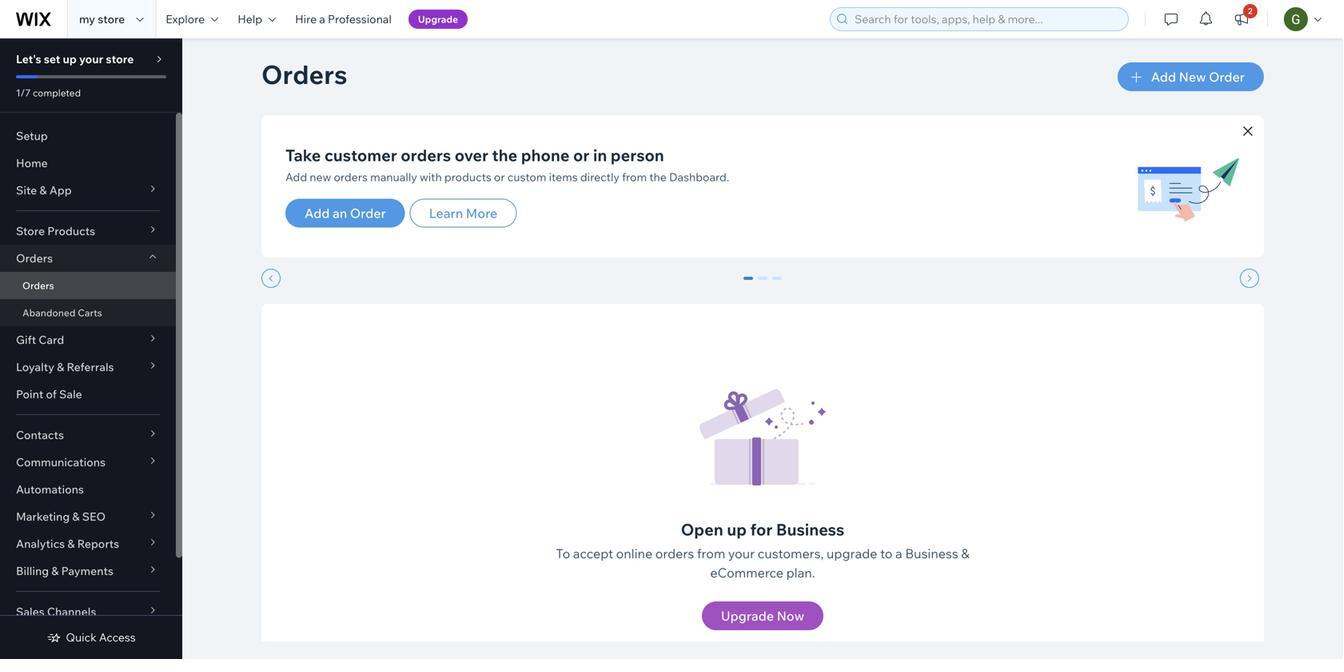 Task type: locate. For each thing, give the bounding box(es) containing it.
set
[[44, 52, 60, 66]]

from down person at the left top of the page
[[622, 170, 647, 184]]

orders link
[[0, 272, 176, 299]]

2 horizontal spatial orders
[[656, 545, 694, 561]]

&
[[40, 183, 47, 197], [57, 360, 64, 374], [72, 509, 80, 523], [67, 537, 75, 551], [962, 545, 970, 561], [51, 564, 59, 578]]

site & app button
[[0, 177, 176, 204]]

store down the my store
[[106, 52, 134, 66]]

store inside sidebar element
[[106, 52, 134, 66]]

add left new
[[1152, 69, 1177, 85]]

& inside marketing & seo dropdown button
[[72, 509, 80, 523]]

help
[[238, 12, 262, 26]]

& left seo at the bottom of the page
[[72, 509, 80, 523]]

1 horizontal spatial upgrade
[[721, 608, 774, 624]]

1 vertical spatial orders
[[16, 251, 53, 265]]

add
[[1152, 69, 1177, 85], [286, 170, 307, 184], [305, 205, 330, 221]]

loyalty & referrals
[[16, 360, 114, 374]]

1 vertical spatial or
[[494, 170, 505, 184]]

business up customers,
[[777, 519, 845, 539]]

your inside sidebar element
[[79, 52, 103, 66]]

completed
[[33, 87, 81, 99]]

0 horizontal spatial the
[[492, 145, 518, 165]]

add for add an order
[[305, 205, 330, 221]]

0 horizontal spatial up
[[63, 52, 77, 66]]

0 vertical spatial add
[[1152, 69, 1177, 85]]

business
[[777, 519, 845, 539], [906, 545, 959, 561]]

& inside open up for business to accept online orders from your customers, upgrade to a business & ecommerce plan.
[[962, 545, 970, 561]]

order for add new order
[[1210, 69, 1245, 85]]

2 vertical spatial add
[[305, 205, 330, 221]]

with
[[420, 170, 442, 184]]

from
[[622, 170, 647, 184], [697, 545, 726, 561]]

& right the billing
[[51, 564, 59, 578]]

order inside add new order button
[[1210, 69, 1245, 85]]

quick
[[66, 630, 97, 644]]

site
[[16, 183, 37, 197]]

the
[[492, 145, 518, 165], [650, 170, 667, 184]]

order inside add an order link
[[350, 205, 386, 221]]

hire a professional
[[295, 12, 392, 26]]

0 horizontal spatial a
[[319, 12, 325, 26]]

add an order
[[305, 205, 386, 221]]

1 horizontal spatial the
[[650, 170, 667, 184]]

sidebar element
[[0, 38, 182, 659]]

1 vertical spatial 2
[[774, 277, 781, 292]]

seo
[[82, 509, 106, 523]]

1 horizontal spatial your
[[729, 545, 755, 561]]

contacts button
[[0, 422, 176, 449]]

2 vertical spatial orders
[[22, 280, 54, 292]]

orders up with at the left top
[[401, 145, 451, 165]]

orders button
[[0, 245, 176, 272]]

abandoned carts link
[[0, 299, 176, 326]]

1 vertical spatial from
[[697, 545, 726, 561]]

1
[[760, 277, 766, 292]]

store right my on the left top of page
[[98, 12, 125, 26]]

setup
[[16, 129, 48, 143]]

upgrade for upgrade
[[418, 13, 458, 25]]

0 vertical spatial the
[[492, 145, 518, 165]]

0 horizontal spatial your
[[79, 52, 103, 66]]

order right new
[[1210, 69, 1245, 85]]

loyalty
[[16, 360, 54, 374]]

& inside billing & payments popup button
[[51, 564, 59, 578]]

1 vertical spatial your
[[729, 545, 755, 561]]

upgrade now
[[721, 608, 805, 624]]

orders
[[401, 145, 451, 165], [334, 170, 368, 184], [656, 545, 694, 561]]

orders inside open up for business to accept online orders from your customers, upgrade to a business & ecommerce plan.
[[656, 545, 694, 561]]

1 horizontal spatial or
[[573, 145, 590, 165]]

order
[[1210, 69, 1245, 85], [350, 205, 386, 221]]

card
[[39, 333, 64, 347]]

upgrade button
[[409, 10, 468, 29]]

0 horizontal spatial order
[[350, 205, 386, 221]]

1 vertical spatial store
[[106, 52, 134, 66]]

0 vertical spatial up
[[63, 52, 77, 66]]

from inside take customer orders over the phone or in person add new orders manually with products or custom items directly from the dashboard.
[[622, 170, 647, 184]]

& for app
[[40, 183, 47, 197]]

0 horizontal spatial from
[[622, 170, 647, 184]]

setup link
[[0, 122, 176, 150]]

& right the to
[[962, 545, 970, 561]]

1 vertical spatial up
[[727, 519, 747, 539]]

& right loyalty on the left bottom of the page
[[57, 360, 64, 374]]

communications
[[16, 455, 106, 469]]

hire a professional link
[[286, 0, 401, 38]]

add inside button
[[1152, 69, 1177, 85]]

your up the 'ecommerce'
[[729, 545, 755, 561]]

or left custom
[[494, 170, 505, 184]]

0 vertical spatial 2
[[1249, 6, 1253, 16]]

automations
[[16, 482, 84, 496]]

ecommerce
[[711, 565, 784, 581]]

learn more link
[[410, 199, 517, 227]]

quick access
[[66, 630, 136, 644]]

your inside open up for business to accept online orders from your customers, upgrade to a business & ecommerce plan.
[[729, 545, 755, 561]]

add down take
[[286, 170, 307, 184]]

0 vertical spatial upgrade
[[418, 13, 458, 25]]

or left in
[[573, 145, 590, 165]]

store products
[[16, 224, 95, 238]]

& left "reports"
[[67, 537, 75, 551]]

a right the to
[[896, 545, 903, 561]]

0 vertical spatial orders
[[262, 58, 348, 90]]

order right an on the left top of the page
[[350, 205, 386, 221]]

orders for orders link
[[22, 280, 54, 292]]

1 vertical spatial order
[[350, 205, 386, 221]]

business right the to
[[906, 545, 959, 561]]

1 vertical spatial the
[[650, 170, 667, 184]]

0 vertical spatial a
[[319, 12, 325, 26]]

order for add an order
[[350, 205, 386, 221]]

& inside analytics & reports dropdown button
[[67, 537, 75, 551]]

1 vertical spatial a
[[896, 545, 903, 561]]

in
[[593, 145, 607, 165]]

add new order
[[1152, 69, 1245, 85]]

orders down open
[[656, 545, 694, 561]]

gift
[[16, 333, 36, 347]]

sales channels button
[[0, 598, 176, 625]]

1 horizontal spatial orders
[[401, 145, 451, 165]]

& right site on the top
[[40, 183, 47, 197]]

1 horizontal spatial a
[[896, 545, 903, 561]]

or
[[573, 145, 590, 165], [494, 170, 505, 184]]

to
[[556, 545, 570, 561]]

add an order link
[[286, 199, 405, 227]]

0 vertical spatial or
[[573, 145, 590, 165]]

1 horizontal spatial business
[[906, 545, 959, 561]]

0 horizontal spatial or
[[494, 170, 505, 184]]

0 vertical spatial from
[[622, 170, 647, 184]]

new
[[310, 170, 331, 184]]

directly
[[581, 170, 620, 184]]

marketing
[[16, 509, 70, 523]]

gift card button
[[0, 326, 176, 354]]

plan.
[[787, 565, 816, 581]]

1 horizontal spatial up
[[727, 519, 747, 539]]

up left for
[[727, 519, 747, 539]]

your right set
[[79, 52, 103, 66]]

the up custom
[[492, 145, 518, 165]]

customers,
[[758, 545, 824, 561]]

up right set
[[63, 52, 77, 66]]

1/7
[[16, 87, 31, 99]]

access
[[99, 630, 136, 644]]

channels
[[47, 605, 96, 619]]

my
[[79, 12, 95, 26]]

orders inside popup button
[[16, 251, 53, 265]]

a right hire
[[319, 12, 325, 26]]

1 horizontal spatial from
[[697, 545, 726, 561]]

orders up abandoned
[[22, 280, 54, 292]]

1 vertical spatial add
[[286, 170, 307, 184]]

person
[[611, 145, 664, 165]]

more
[[466, 205, 498, 221]]

the down person at the left top of the page
[[650, 170, 667, 184]]

0 vertical spatial order
[[1210, 69, 1245, 85]]

0 horizontal spatial orders
[[334, 170, 368, 184]]

billing & payments
[[16, 564, 114, 578]]

1 horizontal spatial 2
[[1249, 6, 1253, 16]]

reports
[[77, 537, 119, 551]]

upgrade right professional
[[418, 13, 458, 25]]

2 vertical spatial orders
[[656, 545, 694, 561]]

0 vertical spatial store
[[98, 12, 125, 26]]

add for add new order
[[1152, 69, 1177, 85]]

1 horizontal spatial order
[[1210, 69, 1245, 85]]

& inside loyalty & referrals dropdown button
[[57, 360, 64, 374]]

analytics & reports button
[[0, 530, 176, 557]]

1 vertical spatial upgrade
[[721, 608, 774, 624]]

contacts
[[16, 428, 64, 442]]

dashboard.
[[669, 170, 730, 184]]

0 horizontal spatial upgrade
[[418, 13, 458, 25]]

2
[[1249, 6, 1253, 16], [774, 277, 781, 292]]

0 horizontal spatial business
[[777, 519, 845, 539]]

from down open
[[697, 545, 726, 561]]

orders down customer
[[334, 170, 368, 184]]

& inside the site & app dropdown button
[[40, 183, 47, 197]]

orders down hire
[[262, 58, 348, 90]]

abandoned carts
[[22, 307, 102, 319]]

open
[[681, 519, 724, 539]]

customer
[[325, 145, 397, 165]]

billing
[[16, 564, 49, 578]]

orders down store
[[16, 251, 53, 265]]

upgrade left now
[[721, 608, 774, 624]]

home link
[[0, 150, 176, 177]]

0 vertical spatial your
[[79, 52, 103, 66]]

add left an on the left top of the page
[[305, 205, 330, 221]]

upgrade
[[418, 13, 458, 25], [721, 608, 774, 624]]



Task type: describe. For each thing, give the bounding box(es) containing it.
store products button
[[0, 218, 176, 245]]

marketing & seo button
[[0, 503, 176, 530]]

sale
[[59, 387, 82, 401]]

online
[[616, 545, 653, 561]]

home
[[16, 156, 48, 170]]

to
[[881, 545, 893, 561]]

sales channels
[[16, 605, 96, 619]]

an
[[333, 205, 347, 221]]

loyalty & referrals button
[[0, 354, 176, 381]]

explore
[[166, 12, 205, 26]]

new
[[1180, 69, 1207, 85]]

quick access button
[[47, 630, 136, 645]]

billing & payments button
[[0, 557, 176, 585]]

analytics & reports
[[16, 537, 119, 551]]

learn
[[429, 205, 463, 221]]

products
[[445, 170, 492, 184]]

custom
[[508, 170, 547, 184]]

phone
[[521, 145, 570, 165]]

1 vertical spatial business
[[906, 545, 959, 561]]

referrals
[[67, 360, 114, 374]]

1/7 completed
[[16, 87, 81, 99]]

0 vertical spatial business
[[777, 519, 845, 539]]

manually
[[370, 170, 417, 184]]

let's
[[16, 52, 41, 66]]

help button
[[228, 0, 286, 38]]

& for seo
[[72, 509, 80, 523]]

let's set up your store
[[16, 52, 134, 66]]

Search for tools, apps, help & more... field
[[850, 8, 1124, 30]]

open up for business to accept online orders from your customers, upgrade to a business & ecommerce plan.
[[556, 519, 970, 581]]

add inside take customer orders over the phone or in person add new orders manually with products or custom items directly from the dashboard.
[[286, 170, 307, 184]]

of
[[46, 387, 57, 401]]

communications button
[[0, 449, 176, 476]]

carts
[[78, 307, 102, 319]]

for
[[751, 519, 773, 539]]

orders for orders popup button
[[16, 251, 53, 265]]

upgrade for upgrade now
[[721, 608, 774, 624]]

2 button
[[1225, 0, 1260, 38]]

up inside open up for business to accept online orders from your customers, upgrade to a business & ecommerce plan.
[[727, 519, 747, 539]]

take customer orders over the phone or in person add new orders manually with products or custom items directly from the dashboard.
[[286, 145, 730, 184]]

my store
[[79, 12, 125, 26]]

1 vertical spatial orders
[[334, 170, 368, 184]]

gift card
[[16, 333, 64, 347]]

items
[[549, 170, 578, 184]]

up inside sidebar element
[[63, 52, 77, 66]]

0 horizontal spatial 2
[[774, 277, 781, 292]]

0 1 2
[[745, 277, 781, 292]]

& for payments
[[51, 564, 59, 578]]

store
[[16, 224, 45, 238]]

point
[[16, 387, 43, 401]]

take
[[286, 145, 321, 165]]

point of sale link
[[0, 381, 176, 408]]

analytics
[[16, 537, 65, 551]]

point of sale
[[16, 387, 82, 401]]

over
[[455, 145, 489, 165]]

payments
[[61, 564, 114, 578]]

sales
[[16, 605, 45, 619]]

from inside open up for business to accept online orders from your customers, upgrade to a business & ecommerce plan.
[[697, 545, 726, 561]]

app
[[49, 183, 72, 197]]

hire
[[295, 12, 317, 26]]

upgrade
[[827, 545, 878, 561]]

site & app
[[16, 183, 72, 197]]

add new order button
[[1118, 62, 1265, 91]]

a inside open up for business to accept online orders from your customers, upgrade to a business & ecommerce plan.
[[896, 545, 903, 561]]

marketing & seo
[[16, 509, 106, 523]]

2 inside 2 button
[[1249, 6, 1253, 16]]

learn more
[[429, 205, 498, 221]]

accept
[[573, 545, 613, 561]]

0
[[745, 277, 752, 292]]

products
[[47, 224, 95, 238]]

take customer orders over the phone or in person image
[[1137, 134, 1241, 238]]

upgrade now button
[[702, 601, 824, 630]]

automations link
[[0, 476, 176, 503]]

now
[[777, 608, 805, 624]]

& for referrals
[[57, 360, 64, 374]]

abandoned
[[22, 307, 76, 319]]

0 vertical spatial orders
[[401, 145, 451, 165]]

& for reports
[[67, 537, 75, 551]]

professional
[[328, 12, 392, 26]]



Task type: vqa. For each thing, say whether or not it's contained in the screenshot.
first TIMES
no



